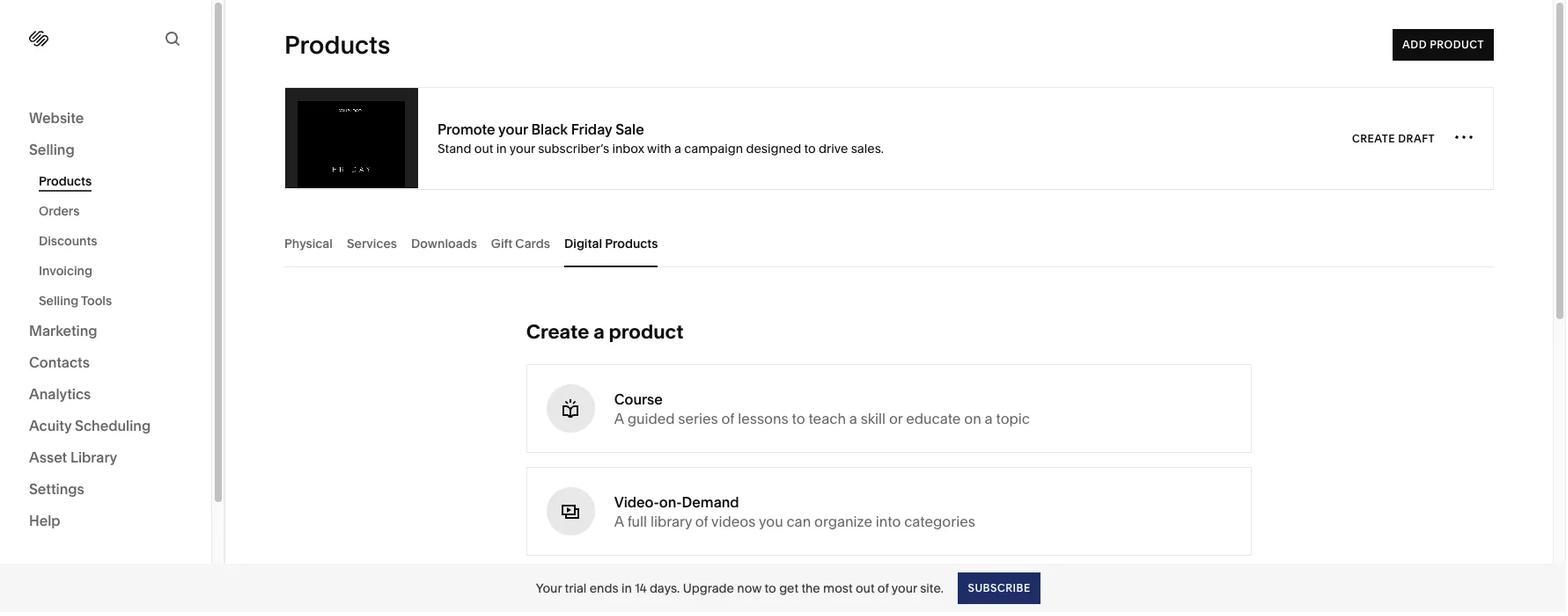 Task type: locate. For each thing, give the bounding box(es) containing it.
promote
[[438, 120, 495, 138]]

selling tools link
[[39, 286, 192, 316]]

drive
[[819, 140, 848, 156]]

a
[[674, 140, 681, 156], [594, 320, 605, 344], [849, 410, 857, 427], [985, 410, 993, 427]]

of right the "most"
[[878, 581, 889, 596]]

1 vertical spatial of
[[695, 513, 708, 530]]

0 horizontal spatial products
[[39, 173, 92, 189]]

add product
[[1403, 38, 1484, 51]]

tab list containing physical
[[284, 219, 1494, 268]]

a left full
[[614, 513, 624, 530]]

0 vertical spatial out
[[474, 140, 493, 156]]

2 horizontal spatial products
[[605, 236, 658, 251]]

in
[[496, 140, 507, 156], [621, 581, 632, 596]]

1 vertical spatial out
[[856, 581, 875, 596]]

1 horizontal spatial of
[[722, 410, 735, 427]]

teach
[[809, 410, 846, 427]]

library
[[651, 513, 692, 530]]

to inside the promote your black friday sale stand out in your subscriber's inbox with a campaign designed to drive sales.
[[804, 140, 816, 156]]

create for create a product
[[526, 320, 589, 344]]

selling down website
[[29, 141, 75, 158]]

selling
[[29, 141, 75, 158], [39, 293, 79, 309]]

subscribe
[[968, 581, 1030, 595]]

categories
[[904, 513, 975, 530]]

educate
[[906, 410, 961, 427]]

organize
[[814, 513, 872, 530]]

0 horizontal spatial out
[[474, 140, 493, 156]]

0 vertical spatial create
[[1352, 132, 1395, 145]]

a
[[614, 410, 624, 427], [614, 513, 624, 530]]

upgrade
[[683, 581, 734, 596]]

0 vertical spatial products
[[284, 30, 390, 60]]

create draft button
[[1352, 123, 1435, 155]]

0 vertical spatial to
[[804, 140, 816, 156]]

2 a from the top
[[614, 513, 624, 530]]

of right series
[[722, 410, 735, 427]]

0 vertical spatial in
[[496, 140, 507, 156]]

physical
[[284, 236, 333, 251]]

site.
[[920, 581, 944, 596]]

out inside the promote your black friday sale stand out in your subscriber's inbox with a campaign designed to drive sales.
[[474, 140, 493, 156]]

1 horizontal spatial products
[[284, 30, 390, 60]]

2 vertical spatial of
[[878, 581, 889, 596]]

days.
[[650, 581, 680, 596]]

0 vertical spatial selling
[[29, 141, 75, 158]]

tab list
[[284, 219, 1494, 268]]

invoicing
[[39, 263, 92, 279]]

ends
[[590, 581, 619, 596]]

selling up the marketing
[[39, 293, 79, 309]]

topic
[[996, 410, 1030, 427]]

0 vertical spatial of
[[722, 410, 735, 427]]

create draft
[[1352, 132, 1435, 145]]

1 vertical spatial your
[[509, 140, 535, 156]]

digital products
[[564, 236, 658, 251]]

1 vertical spatial selling
[[39, 293, 79, 309]]

your left site.
[[892, 581, 917, 596]]

friday
[[571, 120, 612, 138]]

1 vertical spatial in
[[621, 581, 632, 596]]

in right stand
[[496, 140, 507, 156]]

to left drive
[[804, 140, 816, 156]]

settings
[[29, 481, 84, 498]]

out down promote in the top left of the page
[[474, 140, 493, 156]]

skill
[[861, 410, 886, 427]]

1 vertical spatial products
[[39, 173, 92, 189]]

asset
[[29, 449, 67, 467]]

1 horizontal spatial out
[[856, 581, 875, 596]]

create inside button
[[1352, 132, 1395, 145]]

or
[[889, 410, 903, 427]]

products inside button
[[605, 236, 658, 251]]

create a product
[[526, 320, 684, 344]]

2 vertical spatial products
[[605, 236, 658, 251]]

to left the teach
[[792, 410, 805, 427]]

subscribe button
[[958, 573, 1040, 604]]

0 horizontal spatial of
[[695, 513, 708, 530]]

1 vertical spatial to
[[792, 410, 805, 427]]

1 a from the top
[[614, 410, 624, 427]]

products
[[284, 30, 390, 60], [39, 173, 92, 189], [605, 236, 658, 251]]

1 horizontal spatial create
[[1352, 132, 1395, 145]]

to left get on the bottom of the page
[[765, 581, 776, 596]]

0 vertical spatial your
[[498, 120, 528, 138]]

your down black
[[509, 140, 535, 156]]

downloads button
[[411, 219, 477, 268]]

create
[[1352, 132, 1395, 145], [526, 320, 589, 344]]

1 vertical spatial create
[[526, 320, 589, 344]]

your left black
[[498, 120, 528, 138]]

gift cards button
[[491, 219, 550, 268]]

asset library link
[[29, 448, 182, 469]]

asset library
[[29, 449, 117, 467]]

orders link
[[39, 196, 192, 226]]

services
[[347, 236, 397, 251]]

0 horizontal spatial in
[[496, 140, 507, 156]]

of inside course a guided series of lessons to teach a skill or educate on a topic
[[722, 410, 735, 427]]

of down the 'demand'
[[695, 513, 708, 530]]

to
[[804, 140, 816, 156], [792, 410, 805, 427], [765, 581, 776, 596]]

help
[[29, 512, 60, 530]]

sales.
[[851, 140, 884, 156]]

out
[[474, 140, 493, 156], [856, 581, 875, 596]]

add
[[1403, 38, 1427, 51]]

discounts
[[39, 233, 97, 249]]

in left 14
[[621, 581, 632, 596]]

selling for selling
[[29, 141, 75, 158]]

1 vertical spatial a
[[614, 513, 624, 530]]

orders
[[39, 203, 80, 219]]

out right the "most"
[[856, 581, 875, 596]]

settings link
[[29, 480, 182, 501]]

to inside course a guided series of lessons to teach a skill or educate on a topic
[[792, 410, 805, 427]]

a down course
[[614, 410, 624, 427]]

tools
[[81, 293, 112, 309]]

of
[[722, 410, 735, 427], [695, 513, 708, 530], [878, 581, 889, 596]]

designed
[[746, 140, 801, 156]]

a right "with"
[[674, 140, 681, 156]]

gift cards
[[491, 236, 550, 251]]

with
[[647, 140, 671, 156]]

0 vertical spatial a
[[614, 410, 624, 427]]

a inside the promote your black friday sale stand out in your subscriber's inbox with a campaign designed to drive sales.
[[674, 140, 681, 156]]

your
[[536, 581, 562, 596]]

analytics
[[29, 386, 91, 403]]

0 horizontal spatial create
[[526, 320, 589, 344]]

a left skill
[[849, 410, 857, 427]]

videos
[[711, 513, 756, 530]]



Task type: describe. For each thing, give the bounding box(es) containing it.
contacts link
[[29, 353, 182, 374]]

library
[[70, 449, 117, 467]]

subscriber's
[[538, 140, 609, 156]]

video-
[[614, 493, 659, 511]]

campaign
[[684, 140, 743, 156]]

most
[[823, 581, 853, 596]]

cards
[[515, 236, 550, 251]]

scheduling
[[75, 417, 151, 435]]

add product button
[[1393, 29, 1494, 61]]

lessons
[[738, 410, 789, 427]]

demand
[[682, 493, 739, 511]]

marketing link
[[29, 321, 182, 342]]

a inside course a guided series of lessons to teach a skill or educate on a topic
[[614, 410, 624, 427]]

acuity scheduling link
[[29, 416, 182, 438]]

inbox
[[612, 140, 644, 156]]

full
[[627, 513, 647, 530]]

promote your black friday sale stand out in your subscriber's inbox with a campaign designed to drive sales.
[[438, 120, 884, 156]]

product
[[1430, 38, 1484, 51]]

2 horizontal spatial of
[[878, 581, 889, 596]]

services button
[[347, 219, 397, 268]]

black
[[531, 120, 568, 138]]

course
[[614, 390, 663, 408]]

discounts link
[[39, 226, 192, 256]]

of inside video-on-demand a full library of videos you can organize into categories
[[695, 513, 708, 530]]

can
[[787, 513, 811, 530]]

analytics link
[[29, 385, 182, 406]]

product
[[609, 320, 684, 344]]

in inside the promote your black friday sale stand out in your subscriber's inbox with a campaign designed to drive sales.
[[496, 140, 507, 156]]

selling for selling tools
[[39, 293, 79, 309]]

series
[[678, 410, 718, 427]]

guided
[[627, 410, 675, 427]]

contacts
[[29, 354, 90, 372]]

14
[[635, 581, 647, 596]]

1 horizontal spatial in
[[621, 581, 632, 596]]

course a guided series of lessons to teach a skill or educate on a topic
[[614, 390, 1030, 427]]

trial
[[565, 581, 587, 596]]

on
[[964, 410, 981, 427]]

2 vertical spatial your
[[892, 581, 917, 596]]

acuity scheduling
[[29, 417, 151, 435]]

you
[[759, 513, 783, 530]]

marketing
[[29, 322, 97, 340]]

downloads
[[411, 236, 477, 251]]

the
[[801, 581, 820, 596]]

into
[[876, 513, 901, 530]]

a left product
[[594, 320, 605, 344]]

website link
[[29, 108, 182, 129]]

selling tools
[[39, 293, 112, 309]]

on-
[[659, 493, 682, 511]]

selling link
[[29, 140, 182, 161]]

digital
[[564, 236, 602, 251]]

2 vertical spatial to
[[765, 581, 776, 596]]

now
[[737, 581, 762, 596]]

help link
[[29, 512, 60, 531]]

invoicing link
[[39, 256, 192, 286]]

your trial ends in 14 days. upgrade now to get the most out of your site.
[[536, 581, 944, 596]]

website
[[29, 109, 84, 127]]

products link
[[39, 166, 192, 196]]

create for create draft
[[1352, 132, 1395, 145]]

gift
[[491, 236, 512, 251]]

physical button
[[284, 219, 333, 268]]

draft
[[1398, 132, 1435, 145]]

stand
[[438, 140, 471, 156]]

a inside video-on-demand a full library of videos you can organize into categories
[[614, 513, 624, 530]]

get
[[779, 581, 799, 596]]

sale
[[615, 120, 644, 138]]

digital products button
[[564, 219, 658, 268]]

video-on-demand a full library of videos you can organize into categories
[[614, 493, 975, 530]]

acuity
[[29, 417, 72, 435]]

a right on on the right bottom of the page
[[985, 410, 993, 427]]



Task type: vqa. For each thing, say whether or not it's contained in the screenshot.
top "Keywords"
no



